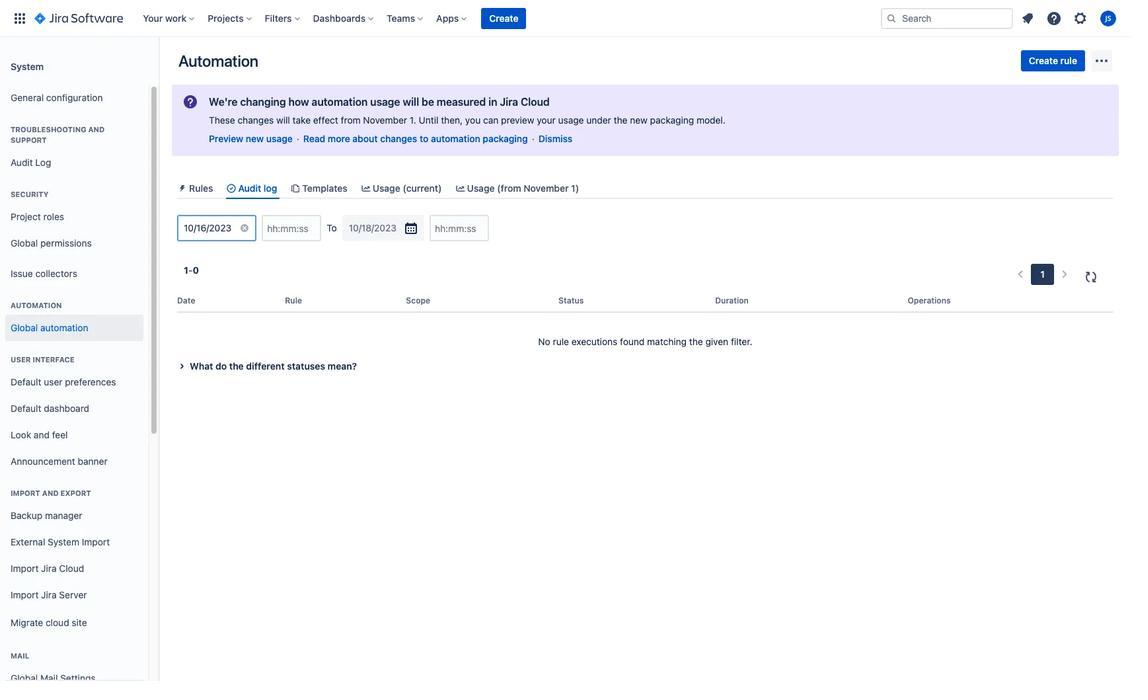 Task type: vqa. For each thing, say whether or not it's contained in the screenshot.
left Kanban
no



Task type: locate. For each thing, give the bounding box(es) containing it.
0 horizontal spatial usage
[[373, 183, 401, 194]]

1 vertical spatial usage
[[559, 114, 584, 126]]

packaging
[[650, 114, 695, 126], [483, 133, 528, 144]]

jira inside import jira server "link"
[[41, 589, 57, 600]]

default dashboard
[[11, 402, 89, 414]]

primary element
[[8, 0, 882, 37]]

0 horizontal spatial 1
[[184, 265, 188, 276]]

·
[[297, 133, 299, 144], [532, 133, 535, 144]]

0 vertical spatial global
[[11, 237, 38, 248]]

· left dismiss
[[532, 133, 535, 144]]

10/18/2023
[[349, 222, 397, 234]]

log
[[35, 156, 51, 168]]

import jira server link
[[5, 582, 144, 608]]

0 horizontal spatial automation
[[11, 301, 62, 309]]

notifications image
[[1020, 10, 1036, 26]]

rules image
[[177, 183, 188, 193]]

2 global from the top
[[11, 322, 38, 333]]

automation inside global automation link
[[40, 322, 88, 333]]

0 vertical spatial and
[[88, 125, 105, 134]]

import
[[11, 489, 40, 497], [82, 536, 110, 547], [11, 563, 39, 574], [11, 589, 39, 600]]

0 vertical spatial default
[[11, 376, 41, 387]]

apps button
[[433, 8, 472, 29]]

2 horizontal spatial the
[[690, 336, 703, 347]]

work
[[165, 12, 187, 23]]

import up backup in the bottom of the page
[[11, 489, 40, 497]]

1 vertical spatial new
[[246, 133, 264, 144]]

matching
[[647, 336, 687, 347]]

project roles link
[[5, 204, 144, 230]]

0 horizontal spatial hh:mm:ss field
[[263, 216, 320, 240]]

teams
[[387, 12, 415, 23]]

dismiss button
[[539, 132, 573, 145]]

2 vertical spatial jira
[[41, 589, 57, 600]]

0 vertical spatial changes
[[238, 114, 274, 126]]

changes down 1. at the left top
[[380, 133, 417, 144]]

1 left 0
[[184, 265, 188, 276]]

import down backup manager link
[[82, 536, 110, 547]]

your profile and settings image
[[1101, 10, 1117, 26]]

found
[[620, 336, 645, 347]]

automation down "then,"
[[431, 133, 481, 144]]

0 vertical spatial usage
[[370, 96, 400, 108]]

2 vertical spatial the
[[229, 361, 244, 372]]

0 horizontal spatial cloud
[[59, 563, 84, 574]]

and up 'backup manager'
[[42, 489, 59, 497]]

create inside button
[[490, 12, 519, 23]]

jira left server
[[41, 589, 57, 600]]

0 vertical spatial november
[[363, 114, 407, 126]]

jira right in
[[500, 96, 519, 108]]

0 vertical spatial automation
[[312, 96, 368, 108]]

rule inside button
[[1061, 55, 1078, 66]]

automation up interface
[[40, 322, 88, 333]]

1 horizontal spatial usage
[[467, 183, 495, 194]]

november left '1)'
[[524, 183, 569, 194]]

1 global from the top
[[11, 237, 38, 248]]

operations
[[908, 296, 951, 306]]

2 horizontal spatial usage
[[559, 114, 584, 126]]

default up look
[[11, 402, 41, 414]]

1 vertical spatial rule
[[553, 336, 569, 347]]

1 horizontal spatial new
[[630, 114, 648, 126]]

create right "apps" popup button
[[490, 12, 519, 23]]

migrate cloud site
[[11, 617, 87, 628]]

1 horizontal spatial system
[[48, 536, 79, 547]]

1 usage from the left
[[373, 183, 401, 194]]

and down general configuration link
[[88, 125, 105, 134]]

import up migrate
[[11, 589, 39, 600]]

automation inside group
[[11, 301, 62, 309]]

new
[[630, 114, 648, 126], [246, 133, 264, 144]]

import inside 'link'
[[11, 563, 39, 574]]

and inside import and export group
[[42, 489, 59, 497]]

1)
[[571, 183, 579, 194]]

usage for usage (from november 1)
[[467, 183, 495, 194]]

1 vertical spatial default
[[11, 402, 41, 414]]

import inside "link"
[[11, 589, 39, 600]]

1 vertical spatial will
[[276, 114, 290, 126]]

manager
[[45, 510, 82, 521]]

and for look
[[34, 429, 50, 440]]

1 horizontal spatial 1
[[1041, 269, 1046, 280]]

1 horizontal spatial packaging
[[650, 114, 695, 126]]

the
[[614, 114, 628, 126], [690, 336, 703, 347], [229, 361, 244, 372]]

0 horizontal spatial system
[[11, 61, 44, 72]]

apps
[[437, 12, 459, 23]]

the right do
[[229, 361, 244, 372]]

troubleshooting and support
[[11, 125, 105, 144]]

create inside button
[[1030, 55, 1059, 66]]

security group
[[5, 176, 144, 261]]

we're
[[209, 96, 238, 108]]

1 vertical spatial audit
[[238, 183, 261, 194]]

will left the be
[[403, 96, 419, 108]]

rule left 'actions' icon
[[1061, 55, 1078, 66]]

and inside 'look and feel' "link"
[[34, 429, 50, 440]]

audit
[[11, 156, 33, 168], [238, 183, 261, 194]]

default down user
[[11, 376, 41, 387]]

and left feel
[[34, 429, 50, 440]]

november
[[363, 114, 407, 126], [524, 183, 569, 194]]

1 inside button
[[1041, 269, 1046, 280]]

jira up import jira server
[[41, 563, 57, 574]]

1 horizontal spatial rule
[[1061, 55, 1078, 66]]

usage down take
[[266, 133, 293, 144]]

the right under
[[614, 114, 628, 126]]

0
[[193, 265, 199, 276]]

create
[[490, 12, 519, 23], [1030, 55, 1059, 66]]

audit inside audit log link
[[11, 156, 33, 168]]

1 horizontal spatial will
[[403, 96, 419, 108]]

new right under
[[630, 114, 648, 126]]

given
[[706, 336, 729, 347]]

usage (current) image
[[361, 183, 371, 193]]

banner
[[0, 0, 1133, 37]]

1 vertical spatial changes
[[380, 133, 417, 144]]

packaging down preview
[[483, 133, 528, 144]]

2 vertical spatial and
[[42, 489, 59, 497]]

1 vertical spatial system
[[48, 536, 79, 547]]

cloud inside we're changing how automation usage will be measured in jira cloud these changes will take effect from november 1. until then, you can preview your usage under the new packaging model.
[[521, 96, 550, 108]]

usage right usage (from november 1) icon
[[467, 183, 495, 194]]

create rule
[[1030, 55, 1078, 66]]

1 horizontal spatial cloud
[[521, 96, 550, 108]]

november up preview new usage · read more about changes to automation packaging · dismiss
[[363, 114, 407, 126]]

1 vertical spatial the
[[690, 336, 703, 347]]

templates image
[[291, 183, 301, 193]]

rule right "no"
[[553, 336, 569, 347]]

2 default from the top
[[11, 402, 41, 414]]

1 horizontal spatial automation
[[312, 96, 368, 108]]

jira software image
[[34, 10, 123, 26], [34, 10, 123, 26]]

dashboards button
[[309, 8, 379, 29]]

statuses
[[287, 361, 325, 372]]

usage up preview new usage · read more about changes to automation packaging · dismiss
[[370, 96, 400, 108]]

global automation link
[[5, 315, 144, 341]]

0 horizontal spatial packaging
[[483, 133, 528, 144]]

will left take
[[276, 114, 290, 126]]

help image
[[1047, 10, 1063, 26]]

backup manager link
[[5, 503, 144, 529]]

1 horizontal spatial changes
[[380, 133, 417, 144]]

2 vertical spatial automation
[[40, 322, 88, 333]]

audit left log in the left top of the page
[[11, 156, 33, 168]]

packaging left model.
[[650, 114, 695, 126]]

usage right usage (current) image
[[373, 183, 401, 194]]

1 - 0
[[184, 265, 199, 276]]

automation up the we're
[[179, 52, 259, 70]]

0 horizontal spatial usage
[[266, 133, 293, 144]]

1 for 1
[[1041, 269, 1046, 280]]

automation up the global automation
[[11, 301, 62, 309]]

1 left refresh log icon
[[1041, 269, 1046, 280]]

automation inside we're changing how automation usage will be measured in jira cloud these changes will take effect from november 1. until then, you can preview your usage under the new packaging model.
[[312, 96, 368, 108]]

effect
[[313, 114, 338, 126]]

1 horizontal spatial ·
[[532, 133, 535, 144]]

filter.
[[731, 336, 753, 347]]

audit for audit log
[[11, 156, 33, 168]]

appswitcher icon image
[[12, 10, 28, 26]]

1 vertical spatial automation
[[11, 301, 62, 309]]

usage (from november 1) image
[[455, 183, 466, 193]]

import for import jira server
[[11, 589, 39, 600]]

1 horizontal spatial november
[[524, 183, 569, 194]]

None text field
[[184, 222, 186, 235]]

0 horizontal spatial changes
[[238, 114, 274, 126]]

0 vertical spatial the
[[614, 114, 628, 126]]

system
[[11, 61, 44, 72], [48, 536, 79, 547]]

troubleshooting and support group
[[5, 111, 144, 180]]

1 vertical spatial packaging
[[483, 133, 528, 144]]

default user preferences link
[[5, 369, 144, 395]]

hh:mm:ss field
[[263, 216, 320, 240], [431, 216, 488, 240]]

global inside automation group
[[11, 322, 38, 333]]

import and export
[[11, 489, 91, 497]]

1 horizontal spatial create
[[1030, 55, 1059, 66]]

automation
[[312, 96, 368, 108], [431, 133, 481, 144], [40, 322, 88, 333]]

create down help image on the right of page
[[1030, 55, 1059, 66]]

these
[[209, 114, 235, 126]]

0 horizontal spatial create
[[490, 12, 519, 23]]

0 vertical spatial new
[[630, 114, 648, 126]]

mail group
[[5, 638, 144, 681]]

1 horizontal spatial audit
[[238, 183, 261, 194]]

import down the external
[[11, 563, 39, 574]]

0 horizontal spatial automation
[[40, 322, 88, 333]]

tab list
[[172, 177, 1120, 199]]

0 horizontal spatial the
[[229, 361, 244, 372]]

2 horizontal spatial automation
[[431, 133, 481, 144]]

audit log image
[[226, 183, 237, 193]]

1 horizontal spatial usage
[[370, 96, 400, 108]]

jira for server
[[41, 589, 57, 600]]

cloud down external system import link
[[59, 563, 84, 574]]

and inside troubleshooting and support
[[88, 125, 105, 134]]

1 default from the top
[[11, 376, 41, 387]]

jira
[[500, 96, 519, 108], [41, 563, 57, 574], [41, 589, 57, 600]]

0 vertical spatial rule
[[1061, 55, 1078, 66]]

1 horizontal spatial the
[[614, 114, 628, 126]]

1 vertical spatial create
[[1030, 55, 1059, 66]]

automation up from
[[312, 96, 368, 108]]

no
[[539, 336, 551, 347]]

clear image
[[240, 223, 250, 234]]

-
[[188, 265, 193, 276]]

automation
[[179, 52, 259, 70], [11, 301, 62, 309]]

expand image
[[174, 359, 190, 374]]

0 horizontal spatial audit
[[11, 156, 33, 168]]

announcement banner link
[[5, 448, 144, 475]]

0 horizontal spatial november
[[363, 114, 407, 126]]

0 vertical spatial create
[[490, 12, 519, 23]]

global up user
[[11, 322, 38, 333]]

0 vertical spatial will
[[403, 96, 419, 108]]

hh:mm:ss field down usage (from november 1) icon
[[431, 216, 488, 240]]

actions image
[[1094, 53, 1110, 69]]

usage up dismiss
[[559, 114, 584, 126]]

0 vertical spatial packaging
[[650, 114, 695, 126]]

0 vertical spatial audit
[[11, 156, 33, 168]]

1 for 1 - 0
[[184, 265, 188, 276]]

global permissions link
[[5, 230, 144, 257]]

export
[[61, 489, 91, 497]]

new right the 'preview'
[[246, 133, 264, 144]]

global down the project at top
[[11, 237, 38, 248]]

jira inside 'import jira cloud' 'link'
[[41, 563, 57, 574]]

2 usage from the left
[[467, 183, 495, 194]]

1 vertical spatial cloud
[[59, 563, 84, 574]]

0 vertical spatial cloud
[[521, 96, 550, 108]]

system up general
[[11, 61, 44, 72]]

import for import and export
[[11, 489, 40, 497]]

hh:mm:ss field left to
[[263, 216, 320, 240]]

import jira server
[[11, 589, 87, 600]]

None text field
[[349, 222, 352, 235]]

and for troubleshooting
[[88, 125, 105, 134]]

0 horizontal spatial new
[[246, 133, 264, 144]]

global inside security group
[[11, 237, 38, 248]]

1 horizontal spatial automation
[[179, 52, 259, 70]]

about
[[353, 133, 378, 144]]

0 vertical spatial jira
[[500, 96, 519, 108]]

Search field
[[882, 8, 1014, 29]]

0 horizontal spatial will
[[276, 114, 290, 126]]

cloud up your on the left top of the page
[[521, 96, 550, 108]]

look and feel
[[11, 429, 68, 440]]

1 horizontal spatial hh:mm:ss field
[[431, 216, 488, 240]]

the left given
[[690, 336, 703, 347]]

1 vertical spatial november
[[524, 183, 569, 194]]

· left read
[[297, 133, 299, 144]]

system down manager
[[48, 536, 79, 547]]

global permissions
[[11, 237, 92, 248]]

1 vertical spatial jira
[[41, 563, 57, 574]]

1 vertical spatial and
[[34, 429, 50, 440]]

audit right audit log 'icon'
[[238, 183, 261, 194]]

1 vertical spatial global
[[11, 322, 38, 333]]

rule
[[1061, 55, 1078, 66], [553, 336, 569, 347]]

(from
[[497, 183, 522, 194]]

0 horizontal spatial ·
[[297, 133, 299, 144]]

server
[[59, 589, 87, 600]]

general configuration link
[[5, 85, 144, 111]]

the inside what do the different statuses mean? dropdown button
[[229, 361, 244, 372]]

changes up preview new usage button
[[238, 114, 274, 126]]

search image
[[887, 13, 897, 23]]

rule for no
[[553, 336, 569, 347]]

0 horizontal spatial rule
[[553, 336, 569, 347]]

changes inside we're changing how automation usage will be measured in jira cloud these changes will take effect from november 1. until then, you can preview your usage under the new packaging model.
[[238, 114, 274, 126]]



Task type: describe. For each thing, give the bounding box(es) containing it.
and for import
[[42, 489, 59, 497]]

measured
[[437, 96, 486, 108]]

packaging inside we're changing how automation usage will be measured in jira cloud these changes will take effect from november 1. until then, you can preview your usage under the new packaging model.
[[650, 114, 695, 126]]

2 vertical spatial usage
[[266, 133, 293, 144]]

audit log
[[238, 183, 277, 194]]

read
[[303, 133, 326, 144]]

rule for create
[[1061, 55, 1078, 66]]

1 hh:mm:ss field from the left
[[263, 216, 320, 240]]

usage for usage (current)
[[373, 183, 401, 194]]

filters button
[[261, 8, 305, 29]]

migrate cloud site link
[[5, 608, 144, 638]]

1.
[[410, 114, 417, 126]]

default for default dashboard
[[11, 402, 41, 414]]

rules
[[189, 183, 213, 194]]

default dashboard link
[[5, 395, 144, 422]]

preview new usage button
[[209, 132, 293, 145]]

import and export group
[[5, 475, 144, 641]]

external system import link
[[5, 529, 144, 556]]

to
[[327, 222, 337, 234]]

banner containing your work
[[0, 0, 1133, 37]]

roles
[[43, 211, 64, 222]]

usage (current)
[[373, 183, 442, 194]]

automation group
[[5, 287, 144, 345]]

log
[[264, 183, 277, 194]]

what do the different statuses mean?
[[190, 361, 357, 372]]

dismiss
[[539, 133, 573, 144]]

how
[[289, 96, 309, 108]]

external
[[11, 536, 45, 547]]

cloud inside 'link'
[[59, 563, 84, 574]]

preview
[[209, 133, 244, 144]]

duration
[[716, 296, 749, 306]]

what do the different statuses mean? button
[[174, 359, 1114, 374]]

take
[[293, 114, 311, 126]]

pagination element
[[1011, 264, 1076, 285]]

backup
[[11, 510, 42, 521]]

look
[[11, 429, 31, 440]]

import jira cloud link
[[5, 556, 144, 582]]

issue collectors link
[[5, 261, 144, 287]]

settings image
[[1073, 10, 1089, 26]]

status
[[559, 296, 584, 306]]

can
[[483, 114, 499, 126]]

0 vertical spatial system
[[11, 61, 44, 72]]

rule
[[285, 296, 302, 306]]

mail
[[11, 651, 29, 660]]

projects button
[[204, 8, 257, 29]]

create for create
[[490, 12, 519, 23]]

issue collectors
[[11, 268, 77, 279]]

1 button
[[1032, 264, 1055, 285]]

migrate
[[11, 617, 43, 628]]

issue
[[11, 268, 33, 279]]

general
[[11, 92, 44, 103]]

site
[[72, 617, 87, 628]]

user interface
[[11, 355, 74, 364]]

the inside we're changing how automation usage will be measured in jira cloud these changes will take effect from november 1. until then, you can preview your usage under the new packaging model.
[[614, 114, 628, 126]]

general configuration
[[11, 92, 103, 103]]

import for import jira cloud
[[11, 563, 39, 574]]

preview new usage · read more about changes to automation packaging · dismiss
[[209, 133, 573, 144]]

projects
[[208, 12, 244, 23]]

november inside we're changing how automation usage will be measured in jira cloud these changes will take effect from november 1. until then, you can preview your usage under the new packaging model.
[[363, 114, 407, 126]]

user
[[44, 376, 63, 387]]

tab list containing rules
[[172, 177, 1120, 199]]

configuration
[[46, 92, 103, 103]]

dashboard
[[44, 402, 89, 414]]

create for create rule
[[1030, 55, 1059, 66]]

security
[[11, 190, 49, 198]]

0 vertical spatial automation
[[179, 52, 259, 70]]

scope
[[406, 296, 431, 306]]

then,
[[441, 114, 463, 126]]

more
[[328, 133, 350, 144]]

teams button
[[383, 8, 429, 29]]

global for global permissions
[[11, 237, 38, 248]]

announcement banner
[[11, 455, 108, 467]]

global automation
[[11, 322, 88, 333]]

be
[[422, 96, 434, 108]]

preferences
[[65, 376, 116, 387]]

default for default user preferences
[[11, 376, 41, 387]]

default user preferences
[[11, 376, 116, 387]]

external system import
[[11, 536, 110, 547]]

under
[[587, 114, 612, 126]]

user interface group
[[5, 341, 144, 479]]

look and feel link
[[5, 422, 144, 448]]

executions
[[572, 336, 618, 347]]

filters
[[265, 12, 292, 23]]

global for global automation
[[11, 322, 38, 333]]

templates
[[302, 183, 348, 194]]

model.
[[697, 114, 726, 126]]

2 hh:mm:ss field from the left
[[431, 216, 488, 240]]

new inside we're changing how automation usage will be measured in jira cloud these changes will take effect from november 1. until then, you can preview your usage under the new packaging model.
[[630, 114, 648, 126]]

1 vertical spatial automation
[[431, 133, 481, 144]]

project
[[11, 211, 41, 222]]

(current)
[[403, 183, 442, 194]]

your work button
[[139, 8, 200, 29]]

user
[[11, 355, 31, 364]]

dashboards
[[313, 12, 366, 23]]

you
[[466, 114, 481, 126]]

jira for cloud
[[41, 563, 57, 574]]

what
[[190, 361, 213, 372]]

from
[[341, 114, 361, 126]]

collectors
[[35, 268, 77, 279]]

audit for audit log
[[238, 183, 261, 194]]

backup manager
[[11, 510, 82, 521]]

refresh log image
[[1084, 269, 1100, 285]]

create button
[[482, 8, 527, 29]]

2 · from the left
[[532, 133, 535, 144]]

create rule button
[[1022, 50, 1086, 71]]

mean?
[[328, 361, 357, 372]]

system inside import and export group
[[48, 536, 79, 547]]

1 · from the left
[[297, 133, 299, 144]]

no rule executions found matching the given filter.
[[539, 336, 753, 347]]

your
[[537, 114, 556, 126]]

your work
[[143, 12, 187, 23]]

sidebar navigation image
[[144, 53, 173, 79]]

project roles
[[11, 211, 64, 222]]

read more about changes to automation packaging button
[[303, 132, 528, 145]]

announcement
[[11, 455, 75, 467]]

10/16/2023
[[184, 222, 232, 234]]

jira inside we're changing how automation usage will be measured in jira cloud these changes will take effect from november 1. until then, you can preview your usage under the new packaging model.
[[500, 96, 519, 108]]



